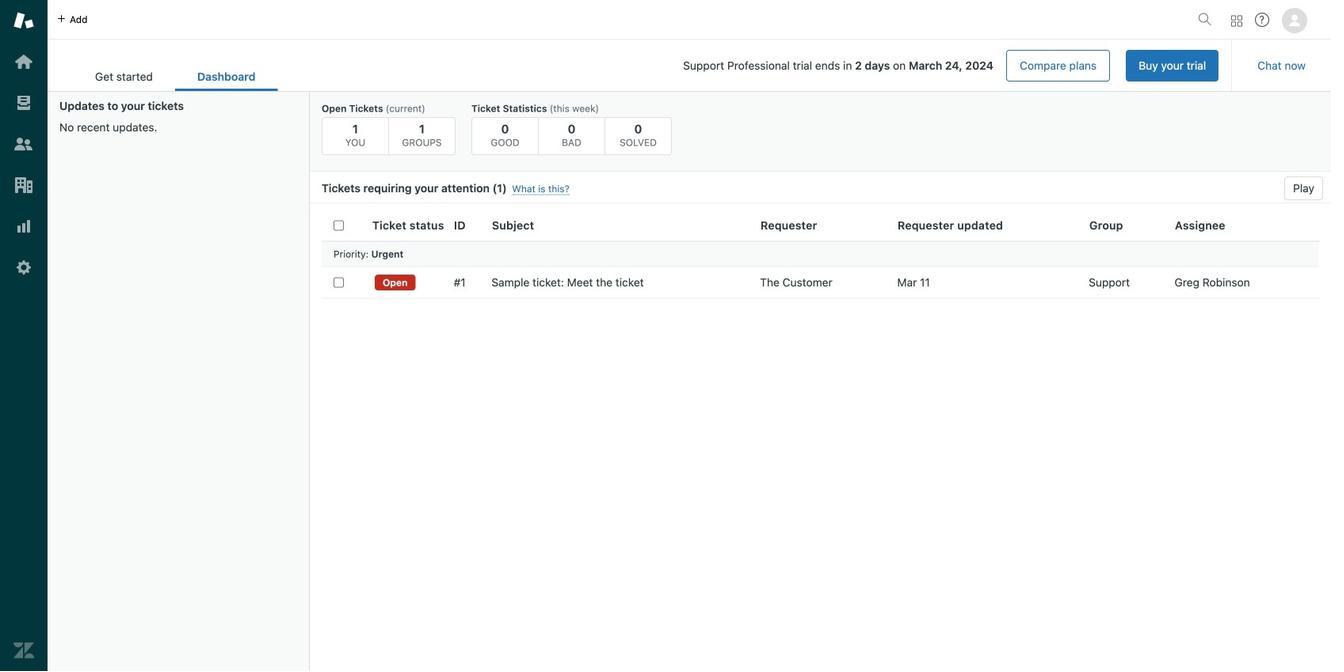 Task type: describe. For each thing, give the bounding box(es) containing it.
views image
[[13, 93, 34, 113]]

March 24, 2024 text field
[[909, 59, 994, 72]]

organizations image
[[13, 175, 34, 196]]

zendesk support image
[[13, 10, 34, 31]]

customers image
[[13, 134, 34, 155]]

reporting image
[[13, 216, 34, 237]]

zendesk image
[[13, 641, 34, 662]]

admin image
[[13, 258, 34, 278]]



Task type: vqa. For each thing, say whether or not it's contained in the screenshot.
Tabs tab list
no



Task type: locate. For each thing, give the bounding box(es) containing it.
get started image
[[13, 52, 34, 72]]

grid
[[310, 210, 1331, 672]]

tab
[[73, 62, 175, 91]]

zendesk products image
[[1231, 15, 1242, 27]]

get help image
[[1255, 13, 1269, 27]]

Select All Tickets checkbox
[[334, 220, 344, 231]]

main element
[[0, 0, 48, 672]]

None checkbox
[[334, 278, 344, 288]]

tab list
[[73, 62, 278, 91]]



